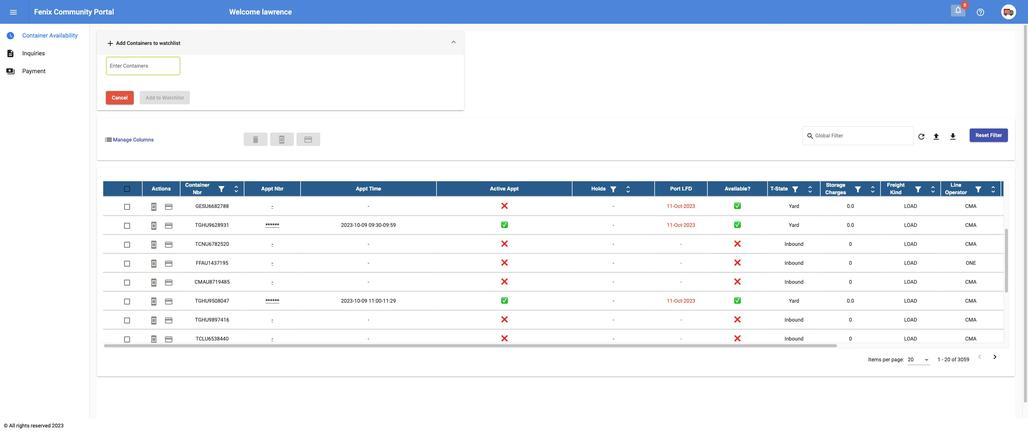 Task type: locate. For each thing, give the bounding box(es) containing it.
tghu9628931
[[195, 222, 229, 228]]

filter_alt button for storage charges
[[851, 182, 866, 196]]

20 right page:
[[908, 357, 914, 363]]

no color image inside the help_outline popup button
[[977, 8, 985, 17]]

7 load from the top
[[905, 298, 918, 304]]

unfold_more button for t-state
[[803, 182, 818, 196]]

port
[[670, 186, 681, 192]]

2 horizontal spatial appt
[[507, 186, 519, 192]]

containers
[[127, 40, 152, 46]]

4 filter_alt from the left
[[854, 185, 863, 194]]

add left watchlist
[[146, 95, 155, 101]]

to inside button
[[156, 95, 161, 101]]

1 vertical spatial add
[[146, 95, 155, 101]]

1 - link from the top
[[272, 203, 273, 209]]

09 left time
[[362, 185, 367, 190]]

2 vertical spatial 10-
[[354, 298, 362, 304]]

no color image for 'navigate_before' button
[[976, 353, 985, 362]]

1 vertical spatial ******
[[266, 222, 279, 228]]

4 cell from the top
[[1001, 235, 1029, 254]]

****** link
[[266, 185, 279, 190], [266, 222, 279, 228], [266, 298, 279, 304]]

1 ****** from the top
[[266, 185, 279, 190]]

❌
[[501, 203, 508, 209], [501, 241, 508, 247], [735, 241, 741, 247], [501, 260, 508, 266], [735, 260, 741, 266], [501, 279, 508, 285], [735, 279, 741, 285], [501, 317, 508, 323], [735, 317, 741, 323], [501, 336, 508, 342], [735, 336, 741, 342]]

3 yard from the top
[[789, 222, 800, 228]]

1 vertical spatial to
[[156, 95, 161, 101]]

4 0.0 from the top
[[847, 298, 855, 304]]

inbound for ffau1437195
[[785, 260, 804, 266]]

book_online button for tghu9897416
[[146, 313, 161, 328]]

5 - link from the top
[[272, 317, 273, 323]]

0 vertical spatial 09
[[362, 185, 367, 190]]

1 vertical spatial container
[[185, 182, 210, 188]]

4 0 from the top
[[849, 317, 852, 323]]

payment for ffau1437195
[[164, 259, 173, 268]]

portal
[[94, 7, 114, 16]]

4 row from the top
[[103, 216, 1029, 235]]

no color image containing navigate_next
[[991, 353, 1000, 362]]

10:29
[[383, 185, 396, 190]]

filter_alt button
[[214, 182, 229, 196], [606, 182, 621, 196], [788, 182, 803, 196], [851, 182, 866, 196], [911, 182, 926, 196], [971, 182, 986, 196]]

0 vertical spatial ******
[[266, 185, 279, 190]]

20
[[908, 357, 914, 363], [945, 357, 951, 363]]

1 vertical spatial ****** link
[[266, 222, 279, 228]]

filter_alt right state
[[791, 185, 800, 194]]

menu button
[[6, 4, 21, 19]]

09 left the 11:00-
[[362, 298, 367, 304]]

1 cma from the top
[[966, 185, 977, 190]]

payment button for tclu6538440
[[161, 332, 176, 347]]

0 vertical spatial 10-
[[354, 185, 362, 190]]

2 11- from the top
[[667, 203, 675, 209]]

cell for cmau8719485
[[1001, 273, 1029, 292]]

no color image for book_online button associated with tghu9628931
[[149, 221, 158, 230]]

4 - link from the top
[[272, 279, 273, 285]]

column header
[[180, 182, 244, 196], [573, 182, 655, 196], [768, 182, 821, 196], [821, 182, 881, 196], [881, 182, 941, 196], [941, 182, 1001, 196], [1001, 182, 1029, 196]]

1 load from the top
[[905, 185, 918, 190]]

1 horizontal spatial container
[[185, 182, 210, 188]]

items per page:
[[869, 357, 905, 363]]

1 2023- from the top
[[341, 185, 354, 190]]

load for tcnu6782520
[[905, 241, 918, 247]]

book_online button
[[270, 133, 294, 146], [146, 180, 161, 195], [146, 199, 161, 214], [146, 218, 161, 233], [146, 237, 161, 252], [146, 256, 161, 271], [146, 275, 161, 290], [146, 294, 161, 309], [146, 313, 161, 328], [146, 332, 161, 347]]

4 11-oct-2023 from the top
[[667, 298, 696, 304]]

payment for tghu9628931
[[164, 221, 173, 230]]

cma for gesu6682788
[[966, 203, 977, 209]]

©
[[4, 423, 8, 429]]

0 horizontal spatial 20
[[908, 357, 914, 363]]

no color image inside navigate_next button
[[991, 353, 1000, 362]]

holds
[[592, 186, 606, 192]]

3059
[[958, 357, 970, 363]]

payment
[[304, 135, 313, 144], [164, 184, 173, 192], [164, 202, 173, 211], [164, 221, 173, 230], [164, 240, 173, 249], [164, 259, 173, 268], [164, 278, 173, 287], [164, 297, 173, 306], [164, 316, 173, 325], [164, 335, 173, 344]]

grid
[[103, 178, 1029, 349]]

filter_alt right holds
[[609, 185, 618, 194]]

1 horizontal spatial appt
[[356, 186, 368, 192]]

7 cell from the top
[[1001, 292, 1029, 311]]

0 horizontal spatial nbr
[[193, 190, 202, 196]]

cma for tcnu6782520
[[966, 241, 977, 247]]

6 cell from the top
[[1001, 273, 1029, 292]]

payment button
[[296, 133, 320, 146], [161, 180, 176, 195], [161, 199, 176, 214], [161, 218, 176, 233], [161, 237, 176, 252], [161, 256, 176, 271], [161, 275, 176, 290], [161, 294, 176, 309], [161, 313, 176, 328], [161, 332, 176, 347]]

notifications_none button
[[951, 4, 966, 17]]

cancel
[[112, 95, 128, 101]]

payment for gesu6682788
[[164, 202, 173, 211]]

9 cell from the top
[[1001, 330, 1029, 348]]

-
[[613, 185, 615, 190], [272, 203, 273, 209], [368, 203, 369, 209], [613, 203, 615, 209], [613, 222, 615, 228], [272, 241, 273, 247], [368, 241, 369, 247], [613, 241, 615, 247], [681, 241, 682, 247], [272, 260, 273, 266], [368, 260, 369, 266], [613, 260, 615, 266], [681, 260, 682, 266], [272, 279, 273, 285], [368, 279, 369, 285], [613, 279, 615, 285], [681, 279, 682, 285], [613, 298, 615, 304], [272, 317, 273, 323], [368, 317, 369, 323], [613, 317, 615, 323], [681, 317, 682, 323], [272, 336, 273, 342], [368, 336, 369, 342], [613, 336, 615, 342], [681, 336, 682, 342], [942, 357, 944, 363]]

no color image inside file_upload button
[[932, 132, 941, 141]]

2 unfold_more button from the left
[[621, 182, 636, 196]]

2 filter_alt button from the left
[[606, 182, 621, 196]]

1 ****** link from the top
[[266, 185, 279, 190]]

no color image containing help_outline
[[977, 8, 985, 17]]

no color image containing notifications_none
[[954, 6, 963, 14]]

no color image
[[6, 31, 15, 40], [106, 39, 115, 48], [6, 49, 15, 58], [6, 67, 15, 76], [917, 132, 926, 141], [932, 132, 941, 141], [949, 132, 958, 141], [104, 135, 113, 144], [149, 184, 158, 192], [217, 185, 226, 194], [232, 185, 241, 194], [624, 185, 633, 194], [806, 185, 815, 194], [854, 185, 863, 194], [914, 185, 923, 194], [974, 185, 983, 194], [989, 185, 998, 194], [149, 202, 158, 211], [164, 221, 173, 230], [149, 278, 158, 287], [164, 278, 173, 287], [164, 297, 173, 306], [149, 316, 158, 325]]

2 load from the top
[[905, 203, 918, 209]]

no color image containing refresh
[[917, 132, 926, 141]]

11-oct-2023
[[667, 185, 696, 190], [667, 203, 696, 209], [667, 222, 696, 228], [667, 298, 696, 304]]

0.0 for 09:59
[[847, 222, 855, 228]]

no color image for unfold_more button for holds
[[624, 185, 633, 194]]

cell for tcnu6782520
[[1001, 235, 1029, 254]]

2023- left "appt time"
[[341, 185, 354, 190]]

no color image for file_upload button
[[932, 132, 941, 141]]

no color image for the help_outline popup button
[[977, 8, 985, 17]]

4 filter_alt button from the left
[[851, 182, 866, 196]]

0 vertical spatial 2023-
[[341, 185, 354, 190]]

7 cma from the top
[[966, 317, 977, 323]]

book_online for tghu9628931
[[149, 221, 158, 230]]

2 0 from the top
[[849, 260, 852, 266]]

- link for tcnu6782520
[[272, 241, 273, 247]]

book_online for gesu6682788
[[149, 202, 158, 211]]

6 filter_alt from the left
[[974, 185, 983, 194]]

refresh button
[[914, 129, 929, 144]]

port lfd
[[670, 186, 692, 192]]

4 cma from the top
[[966, 241, 977, 247]]

1 0.0 from the top
[[847, 185, 855, 190]]

no color image for container nbr "filter_alt" popup button
[[217, 185, 226, 194]]

operator
[[946, 190, 967, 196]]

1 filter_alt from the left
[[217, 185, 226, 194]]

2023 for 09:59
[[684, 222, 696, 228]]

2 2023- from the top
[[341, 222, 354, 228]]

3 - link from the top
[[272, 260, 273, 266]]

5 load from the top
[[905, 260, 918, 266]]

cma for tghu9508047
[[966, 298, 977, 304]]

book_online
[[278, 135, 286, 144], [149, 184, 158, 192], [149, 202, 158, 211], [149, 221, 158, 230], [149, 240, 158, 249], [149, 259, 158, 268], [149, 278, 158, 287], [149, 297, 158, 306], [149, 316, 158, 325], [149, 335, 158, 344]]

11-oct-2023 for 10:29
[[667, 185, 696, 190]]

2 vertical spatial 2023-
[[341, 298, 354, 304]]

tghu9897416
[[195, 317, 229, 323]]

2 cma from the top
[[966, 203, 977, 209]]

09 left '09:30-'
[[362, 222, 367, 228]]

2023-
[[341, 185, 354, 190], [341, 222, 354, 228], [341, 298, 354, 304]]

6 unfold_more button from the left
[[986, 182, 1001, 196]]

unfold_more button for storage charges
[[866, 182, 881, 196]]

no color image containing navigate_before
[[976, 353, 985, 362]]

inquiries
[[22, 50, 45, 57]]

navigation containing watch_later
[[0, 24, 89, 80]]

fenix community portal
[[34, 7, 114, 16]]

5 0 from the top
[[849, 336, 852, 342]]

no color image for tghu9897416's book_online button
[[149, 316, 158, 325]]

active appt column header
[[437, 182, 573, 196]]

3 cell from the top
[[1001, 216, 1029, 235]]

6 load from the top
[[905, 279, 918, 285]]

2 10- from the top
[[354, 222, 362, 228]]

book_online button for ffau1437195
[[146, 256, 161, 271]]

yard for 11:29
[[789, 298, 800, 304]]

0 vertical spatial to
[[153, 40, 158, 46]]

storage
[[826, 182, 846, 188]]

5 filter_alt from the left
[[914, 185, 923, 194]]

1 11-oct-2023 from the top
[[667, 185, 696, 190]]

09:59
[[383, 222, 396, 228]]

container up inquiries
[[22, 32, 48, 39]]

3 appt from the left
[[507, 186, 519, 192]]

add right add
[[116, 40, 125, 46]]

2023- for 2023-10-09 11:00-11:29
[[341, 298, 354, 304]]

line
[[951, 182, 962, 188]]

book_online for tghu9508047
[[149, 297, 158, 306]]

0 horizontal spatial add
[[116, 40, 125, 46]]

holds filter_alt
[[592, 185, 618, 194]]

11-oct-2023 for 11:29
[[667, 298, 696, 304]]

0
[[849, 241, 852, 247], [849, 260, 852, 266], [849, 279, 852, 285], [849, 317, 852, 323], [849, 336, 852, 342]]

filter_alt right freight kind
[[914, 185, 923, 194]]

filter_alt for storage charges
[[854, 185, 863, 194]]

10- left time
[[354, 185, 362, 190]]

cell for tclu6538440
[[1001, 330, 1029, 348]]

navigation
[[0, 24, 89, 80]]

appt nbr
[[261, 186, 284, 192]]

no color image containing watch_later
[[6, 31, 15, 40]]

container up gesu6682788
[[185, 182, 210, 188]]

1 10- from the top
[[354, 185, 362, 190]]

4 load from the top
[[905, 241, 918, 247]]

no color image inside refresh button
[[917, 132, 926, 141]]

unfold_more
[[232, 185, 241, 194], [624, 185, 633, 194], [806, 185, 815, 194], [869, 185, 878, 194], [929, 185, 938, 194], [989, 185, 998, 194]]

notifications_none
[[954, 6, 963, 14]]

no color image for "filter_alt" popup button for storage charges
[[854, 185, 863, 194]]

1 unfold_more button from the left
[[229, 182, 244, 196]]

09 for 10:00-
[[362, 185, 367, 190]]

navigate_before button
[[974, 353, 987, 363]]

book_online button for tghu9508047
[[146, 294, 161, 309]]

1 horizontal spatial 20
[[945, 357, 951, 363]]

1 horizontal spatial add
[[146, 95, 155, 101]]

filter_alt up gesu6682788
[[217, 185, 226, 194]]

✅
[[501, 185, 508, 190], [735, 185, 741, 190], [735, 203, 741, 209], [501, 222, 508, 228], [735, 222, 741, 228], [501, 298, 508, 304], [735, 298, 741, 304]]

appt for appt nbr
[[261, 186, 273, 192]]

1 vertical spatial 2023-
[[341, 222, 354, 228]]

delete image
[[251, 135, 260, 144]]

1 oct- from the top
[[675, 185, 684, 190]]

2023 for 11:29
[[684, 298, 696, 304]]

load
[[905, 185, 918, 190], [905, 203, 918, 209], [905, 222, 918, 228], [905, 241, 918, 247], [905, 260, 918, 266], [905, 279, 918, 285], [905, 298, 918, 304], [905, 317, 918, 323], [905, 336, 918, 342]]

1 horizontal spatial nbr
[[275, 186, 284, 192]]

lawrence
[[262, 7, 292, 16]]

watchlist
[[162, 95, 184, 101]]

oct- for 10:29
[[675, 185, 684, 190]]

0 horizontal spatial container
[[22, 32, 48, 39]]

10- left the 11:00-
[[354, 298, 362, 304]]

0 vertical spatial add
[[116, 40, 125, 46]]

cma for cmau8719485
[[966, 279, 977, 285]]

appt inside column header
[[261, 186, 273, 192]]

10- for 10:00-
[[354, 185, 362, 190]]

grid containing book_online
[[103, 178, 1029, 349]]

1 vertical spatial 09
[[362, 222, 367, 228]]

payment
[[22, 68, 46, 75]]

2 row from the top
[[103, 182, 1029, 197]]

payment for tghu9508047
[[164, 297, 173, 306]]

2023- left the 11:00-
[[341, 298, 354, 304]]

payment button for tghu9628931
[[161, 218, 176, 233]]

no color image for payment button corresponding to tcnu6782520
[[164, 240, 173, 249]]

4 unfold_more from the left
[[869, 185, 878, 194]]

5 cma from the top
[[966, 279, 977, 285]]

unfold_more button
[[229, 182, 244, 196], [621, 182, 636, 196], [803, 182, 818, 196], [866, 182, 881, 196], [926, 182, 941, 196], [986, 182, 1001, 196]]

0 horizontal spatial appt
[[261, 186, 273, 192]]

book_online for cmau8719485
[[149, 278, 158, 287]]

add inside 'add add containers to watchlist'
[[116, 40, 125, 46]]

3 filter_alt button from the left
[[788, 182, 803, 196]]

2 vertical spatial ****** link
[[266, 298, 279, 304]]

of
[[952, 357, 957, 363]]

5 inbound from the top
[[785, 336, 804, 342]]

1 11- from the top
[[667, 185, 675, 190]]

no color image inside 'navigate_before' button
[[976, 353, 985, 362]]

appt time column header
[[301, 182, 437, 196]]

4 yard from the top
[[789, 298, 800, 304]]

- link
[[272, 203, 273, 209], [272, 241, 273, 247], [272, 260, 273, 266], [272, 279, 273, 285], [272, 317, 273, 323], [272, 336, 273, 342]]

3 11- from the top
[[667, 222, 675, 228]]

1 unfold_more from the left
[[232, 185, 241, 194]]

1 vertical spatial 10-
[[354, 222, 362, 228]]

unfold_more for t-state
[[806, 185, 815, 194]]

no color image containing menu
[[9, 8, 18, 17]]

2 vertical spatial 09
[[362, 298, 367, 304]]

1 09 from the top
[[362, 185, 367, 190]]

payment button for tghu9508047
[[161, 294, 176, 309]]

payment for tclu6538440
[[164, 335, 173, 344]]

None text field
[[110, 64, 177, 71]]

2 - link from the top
[[272, 241, 273, 247]]

container for nbr
[[185, 182, 210, 188]]

8 cma from the top
[[966, 336, 977, 342]]

cmau8719485
[[195, 279, 230, 285]]

8 cell from the top
[[1001, 311, 1029, 329]]

fenix
[[34, 7, 52, 16]]

no color image for unfold_more button corresponding to t-state
[[806, 185, 815, 194]]

appt for appt time
[[356, 186, 368, 192]]

1
[[938, 357, 941, 363]]

book_online for ffau1437195
[[149, 259, 158, 268]]

cell for tghu9508047
[[1001, 292, 1029, 311]]

filter_alt right 'line operator'
[[974, 185, 983, 194]]

6 cma from the top
[[966, 298, 977, 304]]

5 cell from the top
[[1001, 254, 1029, 273]]

no color image inside menu button
[[9, 8, 18, 17]]

1 row from the top
[[103, 178, 1029, 197]]

book_online for tghu9897416
[[149, 316, 158, 325]]

cma
[[966, 185, 977, 190], [966, 203, 977, 209], [966, 222, 977, 228], [966, 241, 977, 247], [966, 279, 977, 285], [966, 298, 977, 304], [966, 317, 977, 323], [966, 336, 977, 342]]

book_online for tclu6538440
[[149, 335, 158, 344]]

2023- left '09:30-'
[[341, 222, 354, 228]]

- link for cmau8719485
[[272, 279, 273, 285]]

0 vertical spatial ****** link
[[266, 185, 279, 190]]

0 vertical spatial container
[[22, 32, 48, 39]]

load for gesu6682788
[[905, 203, 918, 209]]

2 yard from the top
[[789, 203, 800, 209]]

book_online button for tclu6538440
[[146, 332, 161, 347]]

3 0 from the top
[[849, 279, 852, 285]]

payment button for cmau8719485
[[161, 275, 176, 290]]

appt
[[261, 186, 273, 192], [356, 186, 368, 192], [507, 186, 519, 192]]

no color image containing file_upload
[[932, 132, 941, 141]]

no color image containing file_download
[[949, 132, 958, 141]]

2 ****** from the top
[[266, 222, 279, 228]]

oct-
[[675, 185, 684, 190], [675, 203, 684, 209], [675, 222, 684, 228], [675, 298, 684, 304]]

10 row from the top
[[103, 330, 1029, 349]]

no color image containing payments
[[6, 67, 15, 76]]

2 cell from the top
[[1001, 197, 1029, 216]]

6 unfold_more from the left
[[989, 185, 998, 194]]

no color image for notifications_none popup button
[[954, 6, 963, 14]]

load for tclu6538440
[[905, 336, 918, 342]]

no color image inside the file_download button
[[949, 132, 958, 141]]

3 ****** from the top
[[266, 298, 279, 304]]

3 cma from the top
[[966, 222, 977, 228]]

no color image for "filter_alt" popup button associated with freight kind
[[914, 185, 923, 194]]

no color image for line operator unfold_more button
[[989, 185, 998, 194]]

no color image for payment button related to tghu9508047
[[164, 297, 173, 306]]

8 load from the top
[[905, 317, 918, 323]]

availability
[[49, 32, 78, 39]]

20 left of
[[945, 357, 951, 363]]

1 cell from the top
[[1001, 178, 1029, 197]]

5 filter_alt button from the left
[[911, 182, 926, 196]]

no color image for cmau8719485's book_online button
[[149, 278, 158, 287]]

7 column header from the left
[[1001, 182, 1029, 196]]

11- for 11:29
[[667, 298, 675, 304]]

2 vertical spatial ******
[[266, 298, 279, 304]]

filter_alt right storage charges
[[854, 185, 863, 194]]

nbr inside 'container nbr'
[[193, 190, 202, 196]]

1 0 from the top
[[849, 241, 852, 247]]

row
[[103, 178, 1029, 197], [103, 182, 1029, 197], [103, 197, 1029, 216], [103, 216, 1029, 235], [103, 235, 1029, 254], [103, 254, 1029, 273], [103, 273, 1029, 292], [103, 292, 1029, 311], [103, 311, 1029, 330], [103, 330, 1029, 349]]

unfold_more for holds
[[624, 185, 633, 194]]

per
[[883, 357, 891, 363]]

appt inside "column header"
[[356, 186, 368, 192]]

cell
[[1001, 178, 1029, 197], [1001, 197, 1029, 216], [1001, 216, 1029, 235], [1001, 235, 1029, 254], [1001, 254, 1029, 273], [1001, 273, 1029, 292], [1001, 292, 1029, 311], [1001, 311, 1029, 329], [1001, 330, 1029, 348]]

3 09 from the top
[[362, 298, 367, 304]]

payment for cmau4222000
[[164, 184, 173, 192]]

payment button for gesu6682788
[[161, 199, 176, 214]]

6 filter_alt button from the left
[[971, 182, 986, 196]]

cmau4222000
[[195, 185, 230, 190]]

09
[[362, 185, 367, 190], [362, 222, 367, 228], [362, 298, 367, 304]]

load for cmau4222000
[[905, 185, 918, 190]]

10- left '09:30-'
[[354, 222, 362, 228]]

filter_alt
[[217, 185, 226, 194], [609, 185, 618, 194], [791, 185, 800, 194], [854, 185, 863, 194], [914, 185, 923, 194], [974, 185, 983, 194]]

welcome
[[229, 7, 260, 16]]

3 ****** link from the top
[[266, 298, 279, 304]]

11- for 10:29
[[667, 185, 675, 190]]

no color image
[[954, 6, 963, 14], [9, 8, 18, 17], [977, 8, 985, 17], [807, 132, 816, 141], [278, 135, 286, 144], [304, 135, 313, 144], [164, 184, 173, 192], [609, 185, 618, 194], [791, 185, 800, 194], [869, 185, 878, 194], [929, 185, 938, 194], [164, 202, 173, 211], [149, 221, 158, 230], [149, 240, 158, 249], [164, 240, 173, 249], [149, 259, 158, 268], [164, 259, 173, 268], [149, 297, 158, 306], [164, 316, 173, 325], [149, 335, 158, 344], [164, 335, 173, 344], [976, 353, 985, 362], [991, 353, 1000, 362]]

inbound
[[785, 241, 804, 247], [785, 260, 804, 266], [785, 279, 804, 285], [785, 317, 804, 323], [785, 336, 804, 342]]

no color image inside notifications_none popup button
[[954, 6, 963, 14]]

2023
[[684, 185, 696, 190], [684, 203, 696, 209], [684, 222, 696, 228], [684, 298, 696, 304], [52, 423, 64, 429]]

9 row from the top
[[103, 311, 1029, 330]]

3 0.0 from the top
[[847, 222, 855, 228]]

unfold_more button for container nbr
[[229, 182, 244, 196]]

4 oct- from the top
[[675, 298, 684, 304]]

10- for 11:00-
[[354, 298, 362, 304]]

4 inbound from the top
[[785, 317, 804, 323]]

1 yard from the top
[[789, 185, 800, 190]]

1 filter_alt button from the left
[[214, 182, 229, 196]]



Task type: describe. For each thing, give the bounding box(es) containing it.
appt nbr column header
[[244, 182, 301, 196]]

charges
[[826, 190, 846, 196]]

storage charges
[[826, 182, 846, 196]]

cma for tghu9628931
[[966, 222, 977, 228]]

no color image containing search
[[807, 132, 816, 141]]

t-
[[771, 186, 776, 192]]

rights
[[16, 423, 29, 429]]

nbr for appt nbr
[[275, 186, 284, 192]]

3 column header from the left
[[768, 182, 821, 196]]

6 row from the top
[[103, 254, 1029, 273]]

© all rights reserved 2023
[[4, 423, 64, 429]]

1 column header from the left
[[180, 182, 244, 196]]

refresh
[[917, 132, 926, 141]]

add inside add to watchlist button
[[146, 95, 155, 101]]

unfold_more button for freight kind
[[926, 182, 941, 196]]

all
[[9, 423, 15, 429]]

book_online button for tcnu6782520
[[146, 237, 161, 252]]

gesu6682788
[[196, 203, 229, 209]]

navigate_next button
[[989, 353, 1002, 363]]

****** link for tghu9628931
[[266, 222, 279, 228]]

file_download
[[949, 132, 958, 141]]

description
[[6, 49, 15, 58]]

no color image containing description
[[6, 49, 15, 58]]

10- for 09:30-
[[354, 222, 362, 228]]

cell for ffau1437195
[[1001, 254, 1029, 273]]

book_online button for cmau4222000
[[146, 180, 161, 195]]

oct- for 11:29
[[675, 298, 684, 304]]

actions
[[152, 186, 171, 192]]

tclu6538440
[[196, 336, 229, 342]]

load for tghu9897416
[[905, 317, 918, 323]]

no color image for tcnu6782520's book_online button
[[149, 240, 158, 249]]

6 column header from the left
[[941, 182, 1001, 196]]

no color image containing add
[[106, 39, 115, 48]]

09 for 11:00-
[[362, 298, 367, 304]]

menu
[[9, 8, 18, 17]]

reset filter
[[976, 132, 1003, 138]]

no color image for line operator's "filter_alt" popup button
[[974, 185, 983, 194]]

manage
[[113, 137, 132, 143]]

file_upload
[[932, 132, 941, 141]]

available? column header
[[708, 182, 768, 196]]

2 20 from the left
[[945, 357, 951, 363]]

unfold_more for freight kind
[[929, 185, 938, 194]]

active
[[490, 186, 506, 192]]

row containing filter_alt
[[103, 182, 1029, 197]]

filter_alt for container nbr
[[217, 185, 226, 194]]

watch_later
[[6, 31, 15, 40]]

to inside 'add add containers to watchlist'
[[153, 40, 158, 46]]

****** for tghu9628931
[[266, 222, 279, 228]]

actions column header
[[142, 182, 180, 196]]

filter_alt button for freight kind
[[911, 182, 926, 196]]

- link for gesu6682788
[[272, 203, 273, 209]]

****** for cmau4222000
[[266, 185, 279, 190]]

no color image for book_online button for ffau1437195
[[149, 259, 158, 268]]

add add containers to watchlist
[[106, 39, 180, 48]]

0 for cmau8719485
[[849, 279, 852, 285]]

filter
[[991, 132, 1003, 138]]

cancel button
[[106, 91, 134, 105]]

no color image for refresh button
[[917, 132, 926, 141]]

container nbr
[[185, 182, 210, 196]]

2 0.0 from the top
[[847, 203, 855, 209]]

inbound for tclu6538440
[[785, 336, 804, 342]]

no color image for book_online button corresponding to cmau4222000
[[149, 184, 158, 192]]

unfold_more for container nbr
[[232, 185, 241, 194]]

unfold_more button for line operator
[[986, 182, 1001, 196]]

delete button
[[244, 133, 268, 146]]

container availability
[[22, 32, 78, 39]]

file_download button
[[946, 129, 961, 144]]

load for tghu9508047
[[905, 298, 918, 304]]

no color image for the file_download button
[[949, 132, 958, 141]]

welcome lawrence
[[229, 7, 292, 16]]

page:
[[892, 357, 905, 363]]

****** link for tghu9508047
[[266, 298, 279, 304]]

4 column header from the left
[[821, 182, 881, 196]]

file_upload button
[[929, 129, 944, 144]]

2023- for 2023-10-09 10:00-10:29
[[341, 185, 354, 190]]

****** link for cmau4222000
[[266, 185, 279, 190]]

payments
[[6, 67, 15, 76]]

kind
[[891, 190, 902, 196]]

11:00-
[[369, 298, 383, 304]]

community
[[54, 7, 92, 16]]

tghu9508047
[[195, 298, 229, 304]]

no color image for book_online button corresponding to tghu9508047
[[149, 297, 158, 306]]

line operator
[[946, 182, 967, 196]]

3 filter_alt from the left
[[791, 185, 800, 194]]

2023-10-09 10:00-10:29
[[341, 185, 396, 190]]

add to watchlist
[[146, 95, 184, 101]]

11-oct-2023 for 09:59
[[667, 222, 696, 228]]

active appt
[[490, 186, 519, 192]]

no color image for menu button
[[9, 8, 18, 17]]

reset
[[976, 132, 989, 138]]

09:30-
[[369, 222, 383, 228]]

one
[[966, 260, 976, 266]]

no color image containing list
[[104, 135, 113, 144]]

0 for tclu6538440
[[849, 336, 852, 342]]

lfd
[[682, 186, 692, 192]]

filter_alt button for t-state
[[788, 182, 803, 196]]

5 column header from the left
[[881, 182, 941, 196]]

0.0 for 10:29
[[847, 185, 855, 190]]

appt inside column header
[[507, 186, 519, 192]]

2023-10-09 11:00-11:29
[[341, 298, 396, 304]]

freight kind
[[887, 182, 905, 196]]

columns
[[133, 137, 154, 143]]

11:29
[[383, 298, 396, 304]]

tcnu6782520
[[195, 241, 229, 247]]

0 for tghu9897416
[[849, 317, 852, 323]]

help_outline
[[977, 8, 985, 17]]

no color image for unfold_more button associated with storage charges
[[869, 185, 878, 194]]

8 row from the top
[[103, 292, 1029, 311]]

cma for tclu6538440
[[966, 336, 977, 342]]

available?
[[725, 186, 751, 192]]

0.0 for 11:29
[[847, 298, 855, 304]]

filter_alt for freight kind
[[914, 185, 923, 194]]

- link for tghu9897416
[[272, 317, 273, 323]]

7 row from the top
[[103, 273, 1029, 292]]

watchlist
[[159, 40, 180, 46]]

container for availability
[[22, 32, 48, 39]]

2 filter_alt from the left
[[609, 185, 618, 194]]

payment button for tghu9897416
[[161, 313, 176, 328]]

2023-10-09 09:30-09:59
[[341, 222, 396, 228]]

add
[[106, 39, 115, 48]]

reserved
[[31, 423, 51, 429]]

load for tghu9628931
[[905, 222, 918, 228]]

2 oct- from the top
[[675, 203, 684, 209]]

time
[[369, 186, 381, 192]]

no color image for payment button related to ffau1437195
[[164, 259, 173, 268]]

port lfd column header
[[655, 182, 708, 196]]

no color image for unfold_more button corresponding to container nbr
[[232, 185, 241, 194]]

book_online button for gesu6682788
[[146, 199, 161, 214]]

5 row from the top
[[103, 235, 1029, 254]]

2 11-oct-2023 from the top
[[667, 203, 696, 209]]

book_online for cmau4222000
[[149, 184, 158, 192]]

appt time
[[356, 186, 381, 192]]

Global Watchlist Filter field
[[816, 134, 911, 140]]

cell for gesu6682788
[[1001, 197, 1029, 216]]

load for cmau8719485
[[905, 279, 918, 285]]

state
[[776, 186, 788, 192]]

yard for 09:59
[[789, 222, 800, 228]]

delete
[[251, 135, 260, 144]]

list
[[104, 135, 113, 144]]

freight
[[887, 182, 905, 188]]

- link for tclu6538440
[[272, 336, 273, 342]]

2 column header from the left
[[573, 182, 655, 196]]

payment button for ffau1437195
[[161, 256, 176, 271]]

navigate_before
[[976, 353, 985, 362]]

search
[[807, 132, 815, 140]]

filter_alt button for container nbr
[[214, 182, 229, 196]]

navigate_next
[[991, 353, 1000, 362]]

0 for ffau1437195
[[849, 260, 852, 266]]

09 for 09:30-
[[362, 222, 367, 228]]

10:00-
[[369, 185, 383, 190]]

list manage columns
[[104, 135, 154, 144]]

1 20 from the left
[[908, 357, 914, 363]]

help_outline button
[[974, 4, 988, 19]]

- link for ffau1437195
[[272, 260, 273, 266]]

no color image for payment button related to tclu6538440
[[164, 335, 173, 344]]

filter_alt for line operator
[[974, 185, 983, 194]]

add to watchlist button
[[140, 91, 190, 105]]

3 row from the top
[[103, 197, 1029, 216]]

oct- for 09:59
[[675, 222, 684, 228]]

filter_alt button for line operator
[[971, 182, 986, 196]]

1 - 20 of 3059
[[938, 357, 970, 363]]

ffau1437195
[[196, 260, 229, 266]]

no color image for holds "filter_alt" popup button
[[609, 185, 618, 194]]



Task type: vqa. For each thing, say whether or not it's contained in the screenshot.
Container Number COLUMN HEADER
no



